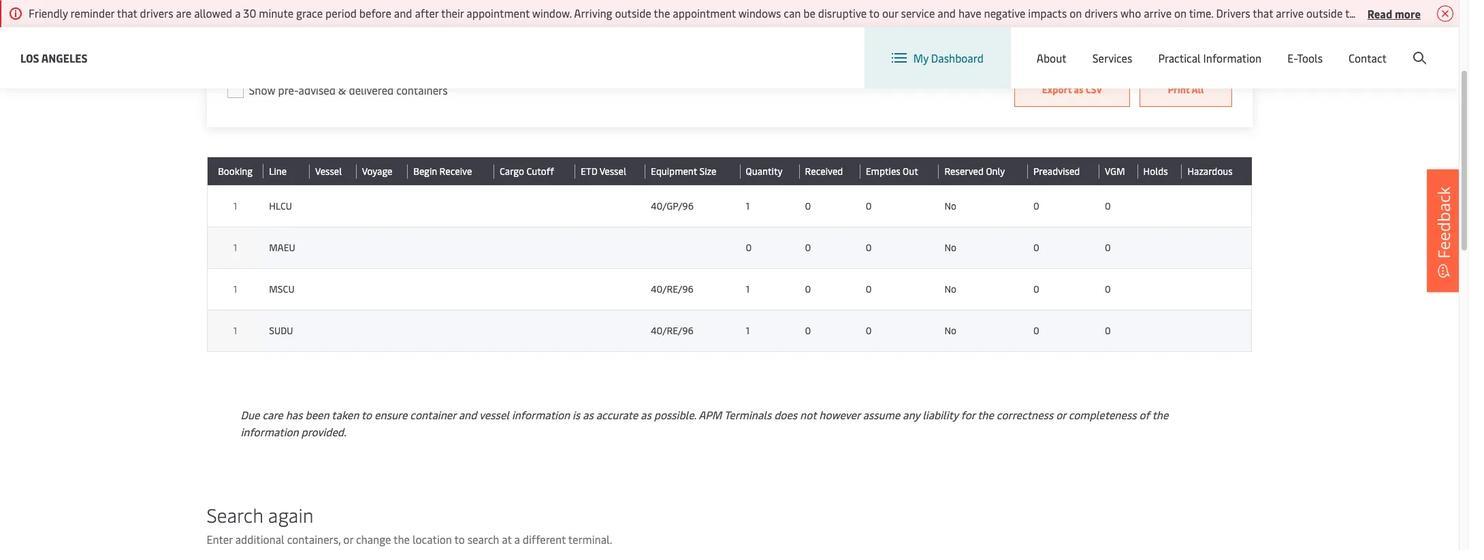 Task type: locate. For each thing, give the bounding box(es) containing it.
reserved
[[945, 165, 984, 178]]

the
[[654, 5, 670, 20], [526, 9, 542, 24], [772, 9, 789, 24], [978, 407, 994, 422], [1153, 407, 1169, 422], [394, 532, 410, 547]]

no for mscu
[[945, 283, 957, 296]]

a inside search again enter additional containers, or change the location to search at a different terminal.
[[515, 532, 520, 547]]

0 horizontal spatial arrive
[[1144, 5, 1172, 20]]

show
[[744, 9, 770, 24]]

drivers left are
[[140, 5, 173, 20]]

*3rd
[[278, 9, 300, 24]]

1 horizontal spatial drivers
[[1085, 5, 1118, 20]]

1 40/re/96 from the top
[[651, 283, 694, 296]]

size
[[700, 165, 717, 178]]

1 horizontal spatial their
[[1346, 5, 1368, 20]]

0 vertical spatial a
[[235, 5, 241, 20]]

outside up login
[[1307, 5, 1343, 20]]

cargo
[[500, 165, 524, 178]]

a
[[235, 5, 241, 20], [515, 532, 520, 547]]

arrive up e-
[[1276, 5, 1304, 20]]

allowed
[[194, 5, 232, 20]]

provided.
[[301, 424, 346, 439]]

their up /
[[1346, 5, 1368, 20]]

account
[[1393, 40, 1434, 55]]

0 horizontal spatial outside
[[615, 5, 652, 20]]

and inside the due care has been taken to ensure container and vessel information is as accurate as possible. apm terminals does not however assume any liability for the correctness or completeness of the information provided.
[[459, 407, 477, 422]]

appointments
[[610, 9, 680, 24]]

no for maeu
[[945, 241, 957, 254]]

location
[[413, 532, 452, 547]]

appointment right shift
[[328, 9, 391, 24]]

for
[[961, 407, 976, 422]]

as right is
[[583, 407, 594, 422]]

has
[[286, 407, 303, 422]]

to
[[870, 5, 880, 20], [362, 407, 372, 422], [455, 532, 465, 547]]

2 vertical spatial to
[[455, 532, 465, 547]]

drivers left who at the right top of the page
[[1085, 5, 1118, 20]]

outside right day.
[[615, 5, 652, 20]]

login / create account link
[[1298, 27, 1434, 67]]

0 horizontal spatial on
[[1070, 5, 1082, 20]]

time
[[832, 9, 854, 24]]

2 horizontal spatial as
[[1074, 83, 1084, 96]]

drivers
[[140, 5, 173, 20], [1085, 5, 1118, 20]]

as
[[1074, 83, 1084, 96], [583, 407, 594, 422], [641, 407, 652, 422]]

and left have
[[938, 5, 956, 20]]

1
[[233, 199, 237, 212], [746, 200, 750, 212], [233, 241, 237, 254], [233, 282, 237, 295], [746, 283, 750, 296], [233, 324, 237, 337], [746, 324, 750, 337]]

1 arrive from the left
[[1144, 5, 1172, 20]]

2 their from the left
[[1346, 5, 1368, 20]]

global
[[1197, 40, 1228, 55]]

on left time.
[[1175, 5, 1187, 20]]

dates
[[394, 9, 421, 24]]

0 horizontal spatial as
[[583, 407, 594, 422]]

4 no from the top
[[945, 324, 957, 337]]

Show pre-advised & delivered containers checkbox
[[227, 82, 243, 98]]

and left vessel
[[459, 407, 477, 422]]

export as csv
[[1043, 83, 1103, 96]]

2 arrive from the left
[[1276, 5, 1304, 20]]

preadvised
[[1034, 165, 1080, 178]]

to right taken
[[362, 407, 372, 422]]

arrive
[[1144, 5, 1172, 20], [1276, 5, 1304, 20]]

additional
[[235, 532, 285, 547]]

and left "date"
[[857, 9, 875, 24]]

export
[[1043, 83, 1072, 96]]

about
[[1037, 50, 1067, 65]]

0 vertical spatial 40/re/96
[[651, 283, 694, 296]]

search
[[207, 502, 263, 528]]

read more button
[[1368, 5, 1421, 22]]

1 horizontal spatial vessel
[[600, 165, 627, 178]]

a right at
[[515, 532, 520, 547]]

search again enter additional containers, or change the location to search at a different terminal.
[[207, 502, 613, 547]]

1 horizontal spatial a
[[515, 532, 520, 547]]

the left listed
[[654, 5, 670, 20]]

0 horizontal spatial to
[[362, 407, 372, 422]]

hazardous
[[1188, 165, 1233, 178]]

1 horizontal spatial that
[[1253, 5, 1274, 20]]

on right impacts
[[1070, 5, 1082, 20]]

or inside search again enter additional containers, or change the location to search at a different terminal.
[[343, 532, 353, 547]]

to left search at the left
[[455, 532, 465, 547]]

apm
[[699, 407, 722, 422]]

0 horizontal spatial information
[[241, 424, 299, 439]]

show
[[249, 82, 276, 97]]

however
[[819, 407, 861, 422]]

different
[[523, 532, 566, 547]]

mscu
[[269, 283, 295, 296]]

empties
[[866, 165, 901, 178]]

friendly
[[29, 5, 68, 20]]

or right correctness
[[1056, 407, 1066, 422]]

1 vertical spatial a
[[515, 532, 520, 547]]

the right show
[[772, 9, 789, 24]]

been
[[305, 407, 329, 422]]

2 drivers from the left
[[1085, 5, 1118, 20]]

1 horizontal spatial on
[[1175, 5, 1187, 20]]

to left our
[[870, 5, 880, 20]]

1 vertical spatial 40/re/96
[[651, 324, 694, 337]]

&
[[338, 82, 346, 97]]

1 no from the top
[[945, 200, 957, 212]]

1 their from the left
[[441, 5, 464, 20]]

should
[[956, 9, 989, 24]]

their
[[441, 5, 464, 20], [1346, 5, 1368, 20]]

2 40/re/96 from the top
[[651, 324, 694, 337]]

have
[[959, 5, 982, 20]]

arrive right who at the right top of the page
[[1144, 5, 1172, 20]]

grace
[[296, 5, 323, 20]]

information down the care
[[241, 424, 299, 439]]

1 horizontal spatial arrive
[[1276, 5, 1304, 20]]

vessel left voyage at the left
[[315, 165, 342, 178]]

1 horizontal spatial to
[[455, 532, 465, 547]]

1 vertical spatial to
[[362, 407, 372, 422]]

the right "change"
[[394, 532, 410, 547]]

appointment left window.
[[467, 5, 530, 20]]

the inside search again enter additional containers, or change the location to search at a different terminal.
[[394, 532, 410, 547]]

enter
[[207, 532, 233, 547]]

taken
[[332, 407, 359, 422]]

due
[[241, 407, 260, 422]]

3 no from the top
[[945, 283, 957, 296]]

a left 30
[[235, 5, 241, 20]]

etd vessel
[[581, 165, 627, 178]]

e-tools
[[1288, 50, 1323, 65]]

appointment left show
[[673, 5, 736, 20]]

1 that from the left
[[117, 5, 137, 20]]

1 horizontal spatial outside
[[1307, 5, 1343, 20]]

0 horizontal spatial drivers
[[140, 5, 173, 20]]

2 no from the top
[[945, 241, 957, 254]]

all
[[1192, 83, 1204, 96]]

1 horizontal spatial or
[[1056, 407, 1066, 422]]

again
[[268, 502, 314, 528]]

arriving
[[574, 5, 613, 20]]

0 vertical spatial information
[[512, 407, 570, 422]]

0 vertical spatial or
[[1056, 407, 1066, 422]]

1 vertical spatial or
[[343, 532, 353, 547]]

their right in
[[441, 5, 464, 20]]

of
[[1140, 407, 1150, 422]]

*3rd shift appointment dates in termpoint reflect the previous day. appointments listed below show the actual time and date customers should arrive.
[[278, 9, 1022, 24]]

practical information
[[1159, 50, 1262, 65]]

0 horizontal spatial that
[[117, 5, 137, 20]]

as right accurate
[[641, 407, 652, 422]]

or left "change"
[[343, 532, 353, 547]]

friendly reminder that drivers are allowed a 30 minute grace period before and after their appointment window. arriving outside the appointment windows can be disruptive to our service and have negative impacts on drivers who arrive on time. drivers that arrive outside their appointment window
[[29, 5, 1470, 20]]

2 outside from the left
[[1307, 5, 1343, 20]]

information left is
[[512, 407, 570, 422]]

contact
[[1349, 50, 1387, 65]]

booking
[[218, 165, 253, 178], [212, 165, 247, 178]]

that
[[117, 5, 137, 20], [1253, 5, 1274, 20]]

receive
[[440, 165, 472, 178]]

that right drivers
[[1253, 5, 1274, 20]]

2 horizontal spatial to
[[870, 5, 880, 20]]

due care has been taken to ensure container and vessel information is as accurate as possible. apm terminals does not however assume any liability for the correctness or completeness of the information provided.
[[241, 407, 1169, 439]]

as left csv
[[1074, 83, 1084, 96]]

windows
[[739, 5, 781, 20]]

read
[[1368, 6, 1393, 21]]

los
[[20, 50, 39, 65]]

to inside the due care has been taken to ensure container and vessel information is as accurate as possible. apm terminals does not however assume any liability for the correctness or completeness of the information provided.
[[362, 407, 372, 422]]

possible.
[[654, 407, 697, 422]]

that right reminder
[[117, 5, 137, 20]]

out
[[903, 165, 919, 178]]

hlcu
[[269, 200, 292, 212]]

0 horizontal spatial their
[[441, 5, 464, 20]]

about button
[[1037, 27, 1067, 89]]

vessel right etd
[[600, 165, 627, 178]]

print
[[1168, 83, 1190, 96]]

0 vertical spatial to
[[870, 5, 880, 20]]

global menu button
[[1167, 27, 1273, 68]]

only
[[986, 165, 1006, 178]]

cutoff
[[527, 165, 554, 178]]

begin receive
[[414, 165, 472, 178]]

arrive.
[[992, 9, 1022, 24]]

1 vertical spatial information
[[241, 424, 299, 439]]

after
[[415, 5, 439, 20]]

0 horizontal spatial vessel
[[315, 165, 342, 178]]

practical information button
[[1159, 27, 1262, 89]]

0 horizontal spatial or
[[343, 532, 353, 547]]

e-
[[1288, 50, 1298, 65]]



Task type: describe. For each thing, give the bounding box(es) containing it.
does
[[774, 407, 798, 422]]

the right for
[[978, 407, 994, 422]]

equipment size
[[651, 165, 717, 178]]

to inside search again enter additional containers, or change the location to search at a different terminal.
[[455, 532, 465, 547]]

2 vessel from the left
[[600, 165, 627, 178]]

date
[[877, 9, 899, 24]]

services
[[1093, 50, 1133, 65]]

search
[[468, 532, 499, 547]]

appointment up account
[[1371, 5, 1434, 20]]

2 on from the left
[[1175, 5, 1187, 20]]

the right of
[[1153, 407, 1169, 422]]

accurate
[[596, 407, 638, 422]]

line
[[269, 165, 287, 178]]

in
[[423, 9, 432, 24]]

shift
[[303, 9, 325, 24]]

contact button
[[1349, 27, 1387, 89]]

termpoint
[[434, 9, 489, 24]]

impacts
[[1029, 5, 1067, 20]]

1 horizontal spatial as
[[641, 407, 652, 422]]

create
[[1360, 40, 1391, 55]]

below
[[712, 9, 742, 24]]

window
[[1437, 5, 1470, 20]]

my dashboard button
[[892, 27, 984, 89]]

and left after
[[394, 5, 412, 20]]

40/re/96 for sudu
[[651, 324, 694, 337]]

login
[[1324, 40, 1350, 55]]

customers
[[902, 9, 953, 24]]

login / create account
[[1324, 40, 1434, 55]]

2 that from the left
[[1253, 5, 1274, 20]]

e-tools button
[[1288, 27, 1323, 89]]

previous
[[545, 9, 586, 24]]

more
[[1395, 6, 1421, 21]]

1 outside from the left
[[615, 5, 652, 20]]

change
[[356, 532, 391, 547]]

etd
[[581, 165, 598, 178]]

read more
[[1368, 6, 1421, 21]]

terminal.
[[568, 532, 613, 547]]

los angeles
[[20, 50, 88, 65]]

delivered
[[349, 82, 394, 97]]

1 vessel from the left
[[315, 165, 342, 178]]

print all button
[[1140, 73, 1232, 107]]

0 horizontal spatial a
[[235, 5, 241, 20]]

feedback button
[[1428, 169, 1462, 292]]

day.
[[589, 9, 608, 24]]

csv
[[1086, 83, 1103, 96]]

information
[[1204, 50, 1262, 65]]

1 horizontal spatial information
[[512, 407, 570, 422]]

menu
[[1231, 40, 1259, 55]]

completeness
[[1069, 407, 1137, 422]]

my dashboard
[[914, 50, 984, 65]]

ensure
[[375, 407, 408, 422]]

maeu
[[269, 241, 295, 254]]

negative
[[984, 5, 1026, 20]]

or inside the due care has been taken to ensure container and vessel information is as accurate as possible. apm terminals does not however assume any liability for the correctness or completeness of the information provided.
[[1056, 407, 1066, 422]]

any
[[903, 407, 920, 422]]

at
[[502, 532, 512, 547]]

drivers
[[1217, 5, 1251, 20]]

who
[[1121, 5, 1142, 20]]

feedback
[[1433, 187, 1455, 259]]

not
[[800, 407, 817, 422]]

vessel
[[479, 407, 509, 422]]

container
[[410, 407, 456, 422]]

40/re/96 for mscu
[[651, 283, 694, 296]]

booking for line
[[212, 165, 247, 178]]

window.
[[532, 5, 572, 20]]

service
[[901, 5, 935, 20]]

pre-
[[278, 82, 299, 97]]

no for hlcu
[[945, 200, 957, 212]]

disruptive
[[818, 5, 867, 20]]

vgm
[[1105, 165, 1125, 178]]

no for sudu
[[945, 324, 957, 337]]

1 drivers from the left
[[140, 5, 173, 20]]

switch
[[1076, 40, 1109, 54]]

care
[[262, 407, 283, 422]]

assume
[[863, 407, 900, 422]]

1 on from the left
[[1070, 5, 1082, 20]]

received
[[805, 165, 843, 178]]

booking for 1
[[218, 165, 253, 178]]

the right "reflect"
[[526, 9, 542, 24]]

period
[[326, 5, 357, 20]]

quantity
[[746, 165, 783, 178]]

advised
[[299, 82, 336, 97]]

los angeles link
[[20, 49, 88, 66]]

equipment
[[651, 165, 697, 178]]

export as csv button
[[1015, 73, 1131, 107]]

global menu
[[1197, 40, 1259, 55]]

correctness
[[997, 407, 1054, 422]]

as inside button
[[1074, 83, 1084, 96]]

be
[[804, 5, 816, 20]]

print all
[[1168, 83, 1204, 96]]

tools
[[1298, 50, 1323, 65]]

voyage
[[362, 165, 393, 178]]

close alert image
[[1438, 5, 1454, 22]]

terminals
[[724, 407, 772, 422]]



Task type: vqa. For each thing, say whether or not it's contained in the screenshot.
the Terminal,
no



